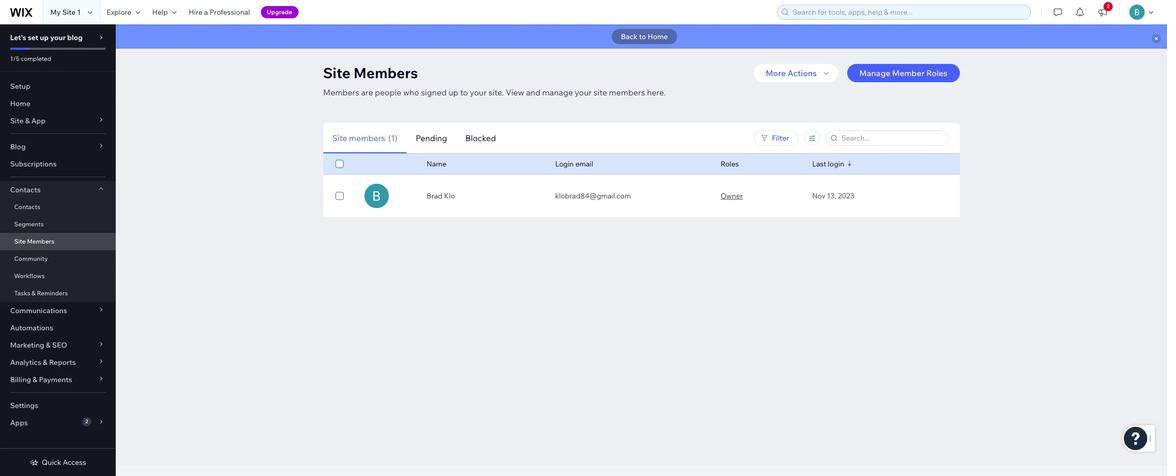 Task type: describe. For each thing, give the bounding box(es) containing it.
2 inside '2' button
[[1107, 3, 1110, 10]]

set
[[28, 33, 38, 42]]

contacts button
[[0, 181, 116, 199]]

more
[[766, 68, 786, 78]]

more actions
[[766, 68, 817, 78]]

setup link
[[0, 78, 116, 95]]

marketing & seo button
[[0, 337, 116, 354]]

blog
[[10, 142, 26, 151]]

analytics
[[10, 358, 41, 367]]

my
[[50, 8, 61, 17]]

manage
[[860, 68, 891, 78]]

settings link
[[0, 397, 116, 414]]

actions
[[788, 68, 817, 78]]

brad klo image
[[365, 184, 389, 208]]

home inside button
[[648, 32, 668, 41]]

payments
[[39, 375, 72, 384]]

contacts for contacts dropdown button
[[10, 185, 41, 194]]

communications button
[[0, 302, 116, 319]]

site & app button
[[0, 112, 116, 129]]

Search... field
[[839, 131, 944, 145]]

more actions button
[[754, 64, 838, 82]]

2 button
[[1092, 0, 1114, 24]]

blocked button
[[456, 123, 505, 154]]

community
[[14, 255, 48, 263]]

people
[[375, 87, 402, 98]]

& for site
[[25, 116, 30, 125]]

tasks
[[14, 289, 30, 297]]

& for billing
[[33, 375, 37, 384]]

site members link
[[0, 233, 116, 250]]

site
[[594, 87, 607, 98]]

analytics & reports
[[10, 358, 76, 367]]

nov
[[812, 191, 826, 201]]

site inside dropdown button
[[10, 116, 23, 125]]

1 horizontal spatial your
[[470, 87, 487, 98]]

segments
[[14, 220, 44, 228]]

a
[[204, 8, 208, 17]]

workflows link
[[0, 268, 116, 285]]

login
[[828, 159, 845, 169]]

1 horizontal spatial members
[[609, 87, 645, 98]]

site.
[[489, 87, 504, 98]]

pending button
[[407, 123, 456, 154]]

filter
[[772, 134, 789, 143]]

manage member roles button
[[848, 64, 960, 82]]

1 vertical spatial roles
[[721, 159, 739, 169]]

manage member roles
[[860, 68, 948, 78]]

quick access
[[42, 458, 86, 467]]

back to home button
[[612, 29, 677, 44]]

site inside tab list
[[332, 133, 347, 143]]

to inside button
[[639, 32, 646, 41]]

name
[[427, 159, 447, 169]]

home link
[[0, 95, 116, 112]]

let's
[[10, 33, 26, 42]]

nov 13, 2023
[[812, 191, 855, 201]]

community link
[[0, 250, 116, 268]]

reminders
[[37, 289, 68, 297]]

quick
[[42, 458, 61, 467]]

my site 1
[[50, 8, 81, 17]]

login
[[555, 159, 574, 169]]

2 horizontal spatial your
[[575, 87, 592, 98]]

access
[[63, 458, 86, 467]]

2023
[[838, 191, 855, 201]]

1 horizontal spatial up
[[449, 87, 458, 98]]

tab list containing site members
[[323, 123, 637, 154]]

segments link
[[0, 216, 116, 233]]

site & app
[[10, 116, 45, 125]]

back to home
[[621, 32, 668, 41]]

filter button
[[754, 131, 799, 146]]

signed
[[421, 87, 447, 98]]

analytics & reports button
[[0, 354, 116, 371]]

workflows
[[14, 272, 45, 280]]

help button
[[146, 0, 183, 24]]

settings
[[10, 401, 38, 410]]

explore
[[107, 8, 131, 17]]

member
[[893, 68, 925, 78]]

site members inside "sidebar" element
[[14, 238, 54, 245]]

1/5 completed
[[10, 55, 51, 62]]

billing & payments
[[10, 375, 72, 384]]

last login
[[812, 159, 845, 169]]



Task type: locate. For each thing, give the bounding box(es) containing it.
site
[[62, 8, 76, 17], [323, 64, 351, 82], [10, 116, 23, 125], [332, 133, 347, 143], [14, 238, 26, 245]]

back to home alert
[[116, 24, 1167, 49]]

& right billing
[[33, 375, 37, 384]]

& inside popup button
[[33, 375, 37, 384]]

contacts up segments
[[14, 203, 40, 211]]

upgrade
[[267, 8, 292, 16]]

members left are
[[323, 87, 359, 98]]

1 horizontal spatial to
[[639, 32, 646, 41]]

your left site.
[[470, 87, 487, 98]]

blocked
[[466, 133, 496, 143]]

site members up are
[[323, 64, 418, 82]]

2 inside "sidebar" element
[[85, 418, 88, 425]]

up inside "sidebar" element
[[40, 33, 49, 42]]

owner
[[721, 191, 743, 201]]

billing
[[10, 375, 31, 384]]

roles
[[927, 68, 948, 78], [721, 159, 739, 169]]

subscriptions
[[10, 159, 57, 169]]

0 vertical spatial home
[[648, 32, 668, 41]]

& left seo
[[46, 341, 51, 350]]

home
[[648, 32, 668, 41], [10, 99, 30, 108]]

brad
[[427, 191, 443, 201]]

your
[[50, 33, 66, 42], [470, 87, 487, 98], [575, 87, 592, 98]]

marketing & seo
[[10, 341, 67, 350]]

apps
[[10, 418, 28, 428]]

1 vertical spatial members
[[323, 87, 359, 98]]

roles up owner
[[721, 159, 739, 169]]

professional
[[210, 8, 250, 17]]

13,
[[827, 191, 837, 201]]

your inside "sidebar" element
[[50, 33, 66, 42]]

seo
[[52, 341, 67, 350]]

up
[[40, 33, 49, 42], [449, 87, 458, 98]]

let's set up your blog
[[10, 33, 83, 42]]

contacts inside dropdown button
[[10, 185, 41, 194]]

1 vertical spatial to
[[460, 87, 468, 98]]

upgrade button
[[261, 6, 298, 18]]

site members up community
[[14, 238, 54, 245]]

to right 'signed'
[[460, 87, 468, 98]]

here.
[[647, 87, 666, 98]]

blog button
[[0, 138, 116, 155]]

1 vertical spatial contacts
[[14, 203, 40, 211]]

Search for tools, apps, help & more... field
[[790, 5, 1028, 19]]

0 horizontal spatial site members
[[14, 238, 54, 245]]

roles inside button
[[927, 68, 948, 78]]

0 horizontal spatial your
[[50, 33, 66, 42]]

contacts down subscriptions
[[10, 185, 41, 194]]

hire a professional
[[189, 8, 250, 17]]

0 horizontal spatial members
[[349, 133, 385, 143]]

completed
[[21, 55, 51, 62]]

& right tasks
[[32, 289, 36, 297]]

& for tasks
[[32, 289, 36, 297]]

0 vertical spatial members
[[354, 64, 418, 82]]

members left (1)
[[349, 133, 385, 143]]

0 horizontal spatial home
[[10, 99, 30, 108]]

klobrad84@gmail.com
[[555, 191, 631, 201]]

your left site at the top
[[575, 87, 592, 98]]

0 horizontal spatial 2
[[85, 418, 88, 425]]

members inside tab list
[[349, 133, 385, 143]]

email
[[576, 159, 593, 169]]

& left reports
[[43, 358, 48, 367]]

site members (1)
[[332, 133, 398, 143]]

back
[[621, 32, 638, 41]]

reports
[[49, 358, 76, 367]]

members right site at the top
[[609, 87, 645, 98]]

billing & payments button
[[0, 371, 116, 388]]

tab list
[[323, 123, 637, 154]]

tasks & reminders
[[14, 289, 68, 297]]

to
[[639, 32, 646, 41], [460, 87, 468, 98]]

site members
[[323, 64, 418, 82], [14, 238, 54, 245]]

who
[[403, 87, 419, 98]]

2
[[1107, 3, 1110, 10], [85, 418, 88, 425]]

klo
[[444, 191, 455, 201]]

automations link
[[0, 319, 116, 337]]

0 vertical spatial up
[[40, 33, 49, 42]]

sidebar element
[[0, 24, 116, 476]]

0 horizontal spatial to
[[460, 87, 468, 98]]

home inside "sidebar" element
[[10, 99, 30, 108]]

& left app
[[25, 116, 30, 125]]

blog
[[67, 33, 83, 42]]

hire a professional link
[[183, 0, 256, 24]]

contacts inside "link"
[[14, 203, 40, 211]]

home right back
[[648, 32, 668, 41]]

& for marketing
[[46, 341, 51, 350]]

0 horizontal spatial up
[[40, 33, 49, 42]]

0 vertical spatial site members
[[323, 64, 418, 82]]

members
[[609, 87, 645, 98], [349, 133, 385, 143]]

to right back
[[639, 32, 646, 41]]

last
[[812, 159, 827, 169]]

1 vertical spatial site members
[[14, 238, 54, 245]]

1/5
[[10, 55, 19, 62]]

1 vertical spatial up
[[449, 87, 458, 98]]

hire
[[189, 8, 203, 17]]

up right 'signed'
[[449, 87, 458, 98]]

view
[[506, 87, 524, 98]]

1 horizontal spatial 2
[[1107, 3, 1110, 10]]

0 vertical spatial contacts
[[10, 185, 41, 194]]

subscriptions link
[[0, 155, 116, 173]]

0 vertical spatial roles
[[927, 68, 948, 78]]

pending
[[416, 133, 447, 143]]

1 horizontal spatial home
[[648, 32, 668, 41]]

up right set
[[40, 33, 49, 42]]

contacts link
[[0, 199, 116, 216]]

roles right the member at the top of the page
[[927, 68, 948, 78]]

1 vertical spatial 2
[[85, 418, 88, 425]]

tasks & reminders link
[[0, 285, 116, 302]]

members inside "sidebar" element
[[27, 238, 54, 245]]

home down setup
[[10, 99, 30, 108]]

members up community
[[27, 238, 54, 245]]

2 vertical spatial members
[[27, 238, 54, 245]]

help
[[152, 8, 168, 17]]

1 vertical spatial members
[[349, 133, 385, 143]]

communications
[[10, 306, 67, 315]]

your left blog
[[50, 33, 66, 42]]

0 vertical spatial to
[[639, 32, 646, 41]]

login email
[[555, 159, 593, 169]]

0 vertical spatial 2
[[1107, 3, 1110, 10]]

members are people who signed up to your site. view and manage your site members here.
[[323, 87, 666, 98]]

brad klo
[[427, 191, 455, 201]]

contacts for contacts "link"
[[14, 203, 40, 211]]

members up people on the top
[[354, 64, 418, 82]]

automations
[[10, 323, 53, 333]]

0 vertical spatial members
[[609, 87, 645, 98]]

1 horizontal spatial roles
[[927, 68, 948, 78]]

& for analytics
[[43, 358, 48, 367]]

are
[[361, 87, 373, 98]]

manage
[[542, 87, 573, 98]]

1 vertical spatial home
[[10, 99, 30, 108]]

1 horizontal spatial site members
[[323, 64, 418, 82]]

quick access button
[[30, 458, 86, 467]]

0 horizontal spatial roles
[[721, 159, 739, 169]]

None checkbox
[[335, 158, 344, 170], [335, 190, 344, 202], [335, 158, 344, 170], [335, 190, 344, 202]]

app
[[31, 116, 45, 125]]

setup
[[10, 82, 30, 91]]

marketing
[[10, 341, 44, 350]]



Task type: vqa. For each thing, say whether or not it's contained in the screenshot.
All Sites
no



